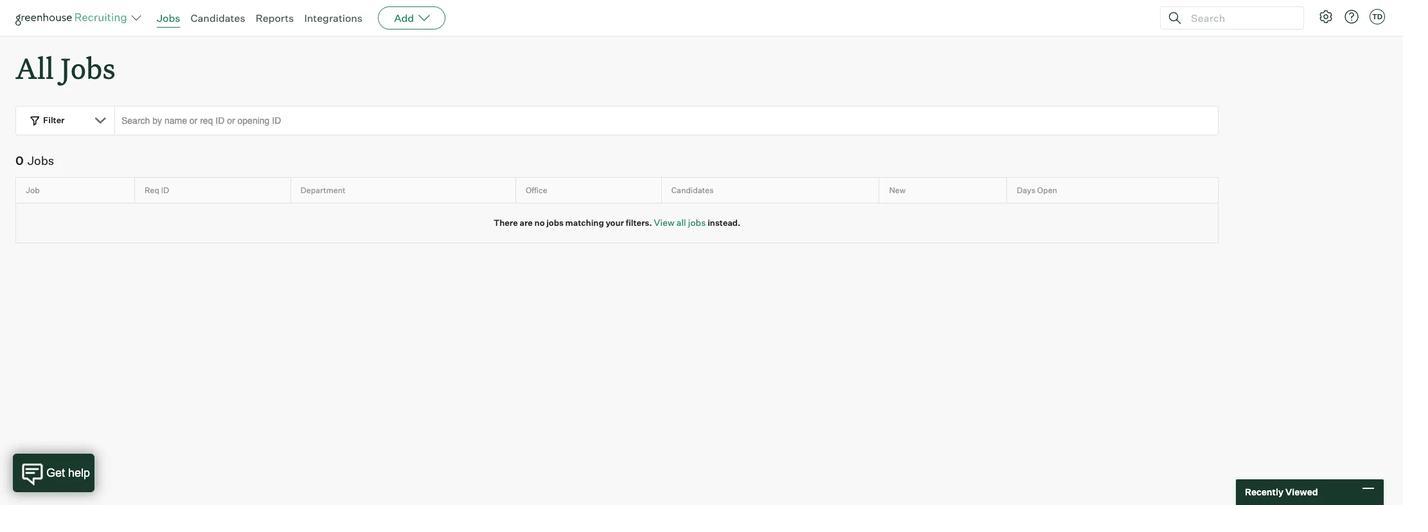 Task type: locate. For each thing, give the bounding box(es) containing it.
candidates up the all
[[671, 186, 714, 195]]

0
[[15, 154, 24, 168]]

td button
[[1370, 9, 1385, 24]]

configure image
[[1318, 9, 1334, 24]]

jobs
[[157, 12, 180, 24], [60, 49, 115, 87], [27, 154, 54, 168]]

Search text field
[[1188, 9, 1292, 27]]

are
[[520, 218, 533, 228]]

job
[[26, 186, 40, 195]]

2 vertical spatial jobs
[[27, 154, 54, 168]]

jobs down greenhouse recruiting image
[[60, 49, 115, 87]]

td
[[1372, 12, 1383, 21]]

reports link
[[256, 12, 294, 24]]

jobs for all jobs
[[60, 49, 115, 87]]

reports
[[256, 12, 294, 24]]

matching
[[565, 218, 604, 228]]

1 vertical spatial jobs
[[60, 49, 115, 87]]

jobs for 0 jobs
[[27, 154, 54, 168]]

0 horizontal spatial jobs
[[546, 218, 564, 228]]

jobs right no
[[546, 218, 564, 228]]

jobs right 0 on the left top of the page
[[27, 154, 54, 168]]

department
[[301, 186, 346, 195]]

days
[[1017, 186, 1036, 195]]

jobs link
[[157, 12, 180, 24]]

1 horizontal spatial jobs
[[688, 217, 706, 228]]

recently
[[1245, 487, 1284, 498]]

view all jobs link
[[654, 217, 706, 228]]

new
[[889, 186, 906, 195]]

0 vertical spatial jobs
[[157, 12, 180, 24]]

there
[[494, 218, 518, 228]]

1 horizontal spatial candidates
[[671, 186, 714, 195]]

greenhouse recruiting image
[[15, 10, 131, 26]]

all
[[15, 49, 54, 87]]

all jobs
[[15, 49, 115, 87]]

candidates
[[191, 12, 245, 24], [671, 186, 714, 195]]

integrations
[[304, 12, 363, 24]]

1 horizontal spatial jobs
[[60, 49, 115, 87]]

0 jobs
[[15, 154, 54, 168]]

all
[[676, 217, 686, 228]]

0 horizontal spatial jobs
[[27, 154, 54, 168]]

candidates right jobs link
[[191, 12, 245, 24]]

jobs left candidates "link"
[[157, 12, 180, 24]]

jobs
[[688, 217, 706, 228], [546, 218, 564, 228]]

id
[[161, 186, 169, 195]]

jobs right the all
[[688, 217, 706, 228]]

0 vertical spatial candidates
[[191, 12, 245, 24]]

instead.
[[708, 218, 741, 228]]

add button
[[378, 6, 446, 30]]



Task type: describe. For each thing, give the bounding box(es) containing it.
open
[[1037, 186, 1057, 195]]

filters.
[[626, 218, 652, 228]]

recently viewed
[[1245, 487, 1318, 498]]

Search by name or req ID or opening ID text field
[[114, 106, 1219, 136]]

jobs inside there are no jobs matching your filters. view all jobs instead.
[[546, 218, 564, 228]]

td button
[[1367, 6, 1388, 27]]

no
[[534, 218, 545, 228]]

view
[[654, 217, 674, 228]]

req
[[145, 186, 159, 195]]

1 vertical spatial candidates
[[671, 186, 714, 195]]

viewed
[[1285, 487, 1318, 498]]

add
[[394, 12, 414, 24]]

your
[[606, 218, 624, 228]]

days open
[[1017, 186, 1057, 195]]

there are no jobs matching your filters. view all jobs instead.
[[494, 217, 741, 228]]

integrations link
[[304, 12, 363, 24]]

0 horizontal spatial candidates
[[191, 12, 245, 24]]

filter
[[43, 115, 65, 125]]

candidates link
[[191, 12, 245, 24]]

2 horizontal spatial jobs
[[157, 12, 180, 24]]

req id
[[145, 186, 169, 195]]

office
[[526, 186, 547, 195]]



Task type: vqa. For each thing, say whether or not it's contained in the screenshot.
right (19)
no



